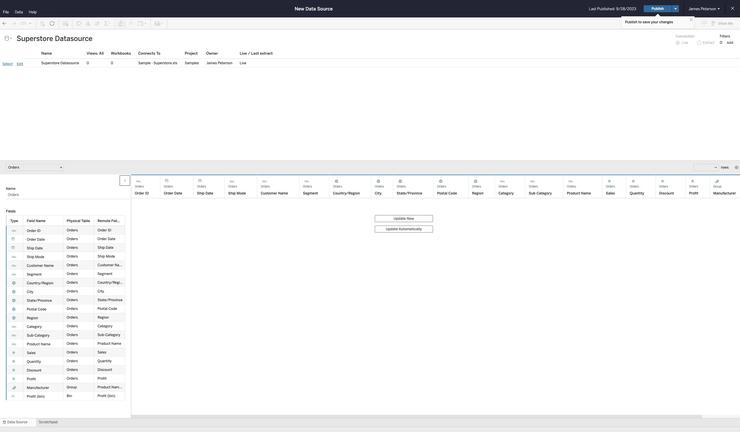 Task type: vqa. For each thing, say whether or not it's contained in the screenshot.


Task type: locate. For each thing, give the bounding box(es) containing it.
1 vertical spatial source
[[16, 421, 27, 425]]

0 horizontal spatial postal
[[27, 308, 37, 312]]

product
[[567, 191, 580, 195], [98, 342, 111, 346], [27, 342, 40, 347], [98, 386, 111, 390]]

0 horizontal spatial peterson
[[218, 61, 232, 65]]

2 horizontal spatial quantity
[[630, 191, 644, 195]]

0 vertical spatial update
[[394, 217, 406, 221]]

people
[[15, 169, 26, 173]]

0 horizontal spatial field
[[27, 219, 35, 223]]

latitude (generated)
[[15, 225, 48, 229]]

1 horizontal spatial country/region
[[98, 281, 124, 285]]

(bin) down customers
[[37, 395, 45, 399]]

update automatically button
[[375, 226, 433, 233]]

grid containing type
[[6, 215, 134, 414]]

row containing superstore datasource
[[25, 59, 740, 68]]

order
[[135, 191, 144, 195], [164, 191, 173, 195], [98, 228, 107, 232], [27, 229, 36, 233], [98, 237, 107, 241], [27, 238, 36, 242]]

numeric bin image
[[10, 393, 16, 399]]

orders profit
[[689, 185, 698, 195]]

james
[[689, 7, 700, 11], [206, 61, 217, 65]]

james peterson
[[689, 7, 716, 11], [206, 61, 232, 65]]

1 horizontal spatial peterson
[[701, 7, 716, 11]]

publish up publish to save your changes
[[652, 7, 664, 11]]

connects to
[[138, 51, 160, 56]]

0 horizontal spatial postal code
[[27, 308, 46, 312]]

sales
[[606, 191, 615, 195], [98, 351, 106, 355], [27, 351, 36, 355]]

profit right orders discount
[[689, 191, 698, 195]]

0 vertical spatial source
[[317, 6, 333, 11]]

2 horizontal spatial discount
[[659, 191, 674, 195]]

name
[[41, 51, 52, 56], [6, 187, 16, 191], [278, 191, 288, 195], [581, 191, 591, 195], [36, 219, 46, 223], [120, 219, 130, 223], [115, 263, 124, 267], [44, 264, 54, 268], [111, 342, 121, 346], [41, 342, 50, 347], [111, 386, 121, 390]]

date
[[174, 191, 182, 195], [205, 191, 213, 195], [108, 237, 115, 241], [37, 238, 45, 242], [106, 246, 114, 250], [35, 246, 43, 250]]

james peterson up data guide image
[[689, 7, 716, 11]]

0 horizontal spatial product name
[[27, 342, 50, 347]]

source right new
[[317, 6, 333, 11]]

datasource for tables
[[26, 40, 45, 44]]

2 horizontal spatial code
[[448, 191, 457, 195]]

ship date
[[197, 191, 213, 195], [98, 246, 114, 250], [27, 246, 43, 250]]

1 horizontal spatial sub-
[[98, 333, 105, 337]]

publish
[[652, 7, 664, 11], [625, 20, 638, 24]]

(generated) for latitude (generated)
[[29, 225, 48, 229]]

0 vertical spatial james peterson
[[689, 7, 716, 11]]

1 horizontal spatial state/province
[[98, 298, 123, 302]]

orders order id
[[135, 185, 149, 195]]

discount left orders profit
[[659, 191, 674, 195]]

undo image
[[2, 21, 8, 26]]

0 horizontal spatial code
[[38, 308, 46, 312]]

group
[[713, 185, 722, 188], [67, 386, 77, 390]]

0 vertical spatial james
[[689, 7, 700, 11]]

2 horizontal spatial ship mode
[[228, 191, 246, 195]]

discount up customers
[[27, 369, 41, 373]]

live down live / last extract
[[240, 61, 246, 65]]

2 row group from the top
[[6, 313, 134, 401]]

None text field
[[694, 164, 719, 171]]

order id down remote
[[98, 228, 111, 232]]

scratchpad
[[39, 421, 58, 425]]

0 horizontal spatial 0
[[87, 61, 89, 65]]

1 horizontal spatial field
[[111, 219, 119, 223]]

1 vertical spatial publish
[[625, 20, 638, 24]]

profit up 'latitude'
[[15, 219, 24, 223]]

ship mode
[[228, 191, 246, 195], [98, 255, 115, 259], [27, 255, 44, 259]]

peterson
[[701, 7, 716, 11], [218, 61, 232, 65]]

order id
[[98, 228, 111, 232], [27, 229, 41, 233]]

1 vertical spatial your
[[167, 52, 179, 60]]

2 horizontal spatial state/province
[[397, 191, 422, 195]]

1 vertical spatial group
[[67, 386, 77, 390]]

field up the latitude (generated)
[[27, 219, 35, 223]]

(generated)
[[29, 225, 48, 229], [32, 231, 51, 235]]

datasource down "analytics"
[[26, 40, 45, 44]]

1 horizontal spatial last
[[589, 7, 596, 11]]

publish inside button
[[652, 7, 664, 11]]

manufacturer inside row
[[27, 386, 49, 390]]

replay animation image
[[29, 21, 32, 25]]

last left 'published:'
[[589, 7, 596, 11]]

1 horizontal spatial source
[[317, 6, 333, 11]]

remote
[[98, 219, 110, 223]]

collapse image
[[68, 32, 71, 35]]

1 measure from the top
[[15, 212, 29, 216]]

your for save
[[651, 20, 659, 24]]

update inside button
[[394, 217, 406, 221]]

extract
[[703, 41, 715, 45]]

0 horizontal spatial source
[[16, 421, 27, 425]]

1 horizontal spatial customer name
[[98, 263, 124, 267]]

(generated) down "field name"
[[29, 225, 48, 229]]

name inside orders product name
[[581, 191, 591, 195]]

show labels image
[[128, 21, 134, 26]]

field
[[27, 219, 35, 223], [111, 219, 119, 223]]

all
[[99, 51, 104, 56]]

0 horizontal spatial your
[[167, 52, 179, 60]]

edit right tables
[[17, 62, 23, 66]]

superstore datasource left "marks"
[[41, 61, 79, 65]]

samples
[[185, 61, 199, 65]]

test
[[154, 52, 166, 60]]

peterson up data guide image
[[701, 7, 716, 11]]

last published: 9/28/2023
[[589, 7, 636, 11]]

peterson inside row
[[218, 61, 232, 65]]

2 horizontal spatial customer name
[[261, 191, 288, 195]]

measure down longitude
[[15, 237, 29, 241]]

edit link
[[17, 62, 23, 66]]

profit down product name (group)
[[98, 394, 107, 398]]

superstore down replay animation image
[[17, 34, 53, 43]]

manufacturer
[[713, 191, 736, 195], [27, 386, 49, 390]]

2 horizontal spatial order date
[[164, 191, 182, 195]]

1 horizontal spatial (bin)
[[107, 394, 115, 398]]

superstore datasource for live
[[17, 34, 92, 43]]

order inside "orders order id"
[[135, 191, 144, 195]]

0 vertical spatial (generated)
[[29, 225, 48, 229]]

row group
[[6, 226, 125, 313], [6, 313, 134, 401]]

1 horizontal spatial bin
[[67, 394, 72, 398]]

1 horizontal spatial city
[[98, 289, 104, 294]]

1 horizontal spatial james
[[689, 7, 700, 11]]

sample
[[138, 61, 151, 65]]

profit up product name (group)
[[98, 377, 107, 381]]

scratchpad
[[130, 68, 161, 76]]

0 horizontal spatial edit
[[17, 62, 23, 66]]

1 horizontal spatial quantity
[[98, 359, 112, 363]]

update inside "button"
[[386, 227, 398, 231]]

0 horizontal spatial last
[[251, 51, 259, 56]]

views:
[[87, 51, 98, 56]]

latitude
[[15, 225, 28, 229]]

(bin) down product name (group)
[[107, 394, 115, 398]]

superstore for tables
[[7, 40, 26, 44]]

orders
[[15, 68, 26, 72], [17, 160, 28, 164], [135, 185, 144, 188], [164, 185, 173, 188], [197, 185, 206, 188], [228, 185, 237, 188], [261, 185, 270, 188], [303, 185, 312, 188], [333, 185, 342, 188], [375, 185, 384, 188], [397, 185, 406, 188], [437, 185, 446, 188], [472, 185, 481, 188], [499, 185, 508, 188], [529, 185, 538, 188], [567, 185, 576, 188], [606, 185, 615, 188], [630, 185, 639, 188], [659, 185, 668, 188], [689, 185, 698, 188], [8, 193, 19, 197], [67, 228, 78, 232], [67, 237, 78, 241], [67, 246, 78, 250], [67, 255, 78, 259], [67, 263, 78, 267], [67, 272, 78, 276], [67, 281, 78, 285], [67, 289, 78, 294], [67, 298, 78, 302], [67, 307, 78, 311], [67, 316, 78, 320], [67, 324, 78, 328], [67, 333, 78, 337], [67, 342, 78, 346], [67, 351, 78, 355], [67, 359, 78, 363], [67, 368, 78, 372], [67, 377, 78, 381]]

0 horizontal spatial james peterson
[[206, 61, 232, 65]]

superstore datasource up search text box
[[7, 40, 45, 44]]

postal
[[437, 191, 447, 195], [98, 307, 108, 311], [27, 308, 37, 312]]

0 horizontal spatial changes
[[150, 60, 173, 68]]

1 vertical spatial changes
[[150, 60, 173, 68]]

james down owner
[[206, 61, 217, 65]]

new
[[295, 6, 304, 11]]

update down update now
[[386, 227, 398, 231]]

1 horizontal spatial james peterson
[[689, 7, 716, 11]]

2 horizontal spatial country/region
[[333, 191, 360, 195]]

live left '/'
[[240, 51, 247, 56]]

row containing bin
[[6, 392, 125, 401]]

measure up "profit ratio"
[[15, 212, 29, 216]]

(bin)
[[107, 394, 115, 398], [37, 395, 45, 399]]

option group containing live
[[674, 40, 715, 46]]

close image
[[689, 17, 694, 22]]

0 down "filters"
[[720, 40, 722, 45]]

refresh data source image
[[49, 21, 55, 26]]

2 horizontal spatial ship date
[[197, 191, 213, 195]]

owner
[[206, 51, 218, 56]]

row
[[25, 59, 740, 68], [6, 226, 125, 235], [6, 235, 125, 243], [6, 243, 125, 252], [6, 252, 125, 261], [6, 261, 125, 270], [6, 270, 125, 278], [6, 278, 125, 287], [6, 287, 125, 296], [6, 296, 125, 305], [6, 305, 125, 313], [6, 313, 125, 322], [6, 322, 125, 331], [6, 331, 125, 340], [6, 340, 125, 348], [6, 348, 125, 357], [6, 357, 125, 366], [6, 366, 125, 374], [6, 374, 125, 383], [6, 383, 134, 392], [6, 392, 125, 401]]

0 horizontal spatial sub-
[[27, 334, 35, 338]]

your right save
[[651, 20, 659, 24]]

1 horizontal spatial group
[[713, 185, 722, 188]]

name inside 'name orders'
[[6, 187, 16, 191]]

measure
[[15, 212, 29, 216], [15, 237, 29, 241]]

0 horizontal spatial discount
[[27, 369, 41, 373]]

superstore datasource down refresh data source image on the top of the page
[[17, 34, 92, 43]]

1 row group from the top
[[6, 226, 125, 313]]

state/province
[[397, 191, 422, 195], [98, 298, 123, 302], [27, 299, 52, 303]]

name orders
[[6, 187, 19, 197]]

order id down the latitude (generated)
[[27, 229, 41, 233]]

product name
[[98, 342, 121, 346], [27, 342, 50, 347]]

superstore
[[17, 34, 53, 43], [7, 40, 26, 44], [41, 61, 60, 65]]

fit image
[[138, 21, 147, 26]]

0 vertical spatial your
[[651, 20, 659, 24]]

2 measure from the top
[[15, 237, 29, 241]]

peterson down owner
[[218, 61, 232, 65]]

data right new
[[306, 6, 316, 11]]

0 down views:
[[87, 61, 89, 65]]

your up superstore.xls
[[167, 52, 179, 60]]

1 horizontal spatial your
[[651, 20, 659, 24]]

superstore datasource
[[17, 34, 92, 43], [7, 40, 45, 44], [41, 61, 79, 65]]

(generated) for longitude (generated)
[[32, 231, 51, 235]]

source
[[130, 60, 149, 68]]

0 vertical spatial measure
[[15, 212, 29, 216]]

region
[[472, 191, 484, 195], [98, 316, 109, 320], [27, 316, 38, 320]]

order date
[[164, 191, 182, 195], [98, 237, 115, 241], [27, 238, 45, 242]]

(generated) up values
[[32, 231, 51, 235]]

1 vertical spatial bin
[[67, 394, 72, 398]]

1 horizontal spatial edit
[[130, 52, 142, 60]]

james up close image
[[689, 7, 700, 11]]

ship
[[197, 191, 205, 195], [228, 191, 236, 195], [98, 246, 105, 250], [27, 246, 34, 250], [98, 255, 105, 259], [27, 255, 34, 259]]

update left now
[[394, 217, 406, 221]]

datasource left "marks"
[[60, 61, 79, 65]]

datasource down "swap rows and columns" 'icon'
[[55, 34, 92, 43]]

2 vertical spatial live
[[240, 61, 246, 65]]

last right '/'
[[251, 51, 259, 56]]

totals image
[[104, 21, 111, 26]]

top customers
[[15, 373, 40, 377]]

live
[[682, 41, 688, 45], [240, 51, 247, 56], [240, 61, 246, 65]]

parameters
[[5, 360, 26, 364]]

profit right the 'numeric bin' icon
[[27, 395, 36, 399]]

edit
[[130, 52, 142, 60], [17, 62, 23, 66]]

edit up sample
[[130, 52, 142, 60]]

0 horizontal spatial manufacturer
[[27, 386, 49, 390]]

0 down the workbooks
[[111, 61, 113, 65]]

publish for publish to save your changes
[[625, 20, 638, 24]]

0 horizontal spatial sales
[[27, 351, 36, 355]]

1 vertical spatial last
[[251, 51, 259, 56]]

your inside edit and test your data source changes in this scratchpad
[[167, 52, 179, 60]]

source left scratchpad
[[16, 421, 27, 425]]

your
[[651, 20, 659, 24], [167, 52, 179, 60]]

views: all
[[87, 51, 104, 56]]

1 horizontal spatial publish
[[652, 7, 664, 11]]

data up replay animation icon
[[15, 10, 23, 14]]

james peterson down owner
[[206, 61, 232, 65]]

discount up product name (group)
[[98, 368, 112, 372]]

profit (bin) down customers
[[27, 395, 45, 399]]

category inside orders sub-category
[[537, 191, 552, 195]]

category
[[499, 191, 514, 195], [537, 191, 552, 195], [98, 324, 113, 328], [27, 325, 42, 329], [105, 333, 120, 337], [35, 334, 50, 338]]

0 horizontal spatial james
[[206, 61, 217, 65]]

superstore up search text box
[[7, 40, 26, 44]]

manufacturer down customers
[[27, 386, 49, 390]]

0 horizontal spatial profit (bin)
[[27, 395, 45, 399]]

size
[[31, 367, 38, 371]]

9/28/2023
[[616, 7, 636, 11]]

edit inside edit and test your data source changes in this scratchpad
[[130, 52, 142, 60]]

1 vertical spatial measure
[[15, 237, 29, 241]]

1 horizontal spatial manufacturer
[[713, 191, 736, 195]]

edit and test your data source changes in this scratchpad
[[130, 52, 195, 76]]

show/hide cards image
[[154, 21, 164, 26]]

update now button
[[375, 215, 433, 222]]

sort ascending image
[[85, 21, 91, 26]]

publish left to
[[625, 20, 638, 24]]

0 horizontal spatial publish
[[625, 20, 638, 24]]

quantity
[[630, 191, 644, 195], [98, 359, 112, 363], [27, 360, 41, 364]]

profit (bin) down product name (group)
[[98, 394, 115, 398]]

code
[[448, 191, 457, 195], [108, 307, 117, 311], [38, 308, 46, 312]]

bin
[[25, 367, 30, 371], [67, 394, 72, 398]]

0 vertical spatial publish
[[652, 7, 664, 11]]

orders sub-category
[[529, 185, 552, 195]]

0 horizontal spatial order id
[[27, 229, 41, 233]]

2 horizontal spatial id
[[145, 191, 149, 195]]

grid
[[25, 48, 740, 161], [131, 175, 740, 419], [6, 215, 134, 414]]

option group
[[674, 40, 715, 46]]

orders inside orders discount
[[659, 185, 668, 188]]

date image
[[164, 178, 170, 184], [197, 178, 203, 184], [10, 236, 16, 242], [10, 245, 16, 251]]

and
[[143, 52, 153, 60]]

column header
[[25, 48, 38, 59]]

1 vertical spatial james peterson
[[206, 61, 232, 65]]

field right remote
[[111, 219, 119, 223]]

live down connection
[[682, 41, 688, 45]]

0 horizontal spatial (bin)
[[37, 395, 45, 399]]

1 horizontal spatial changes
[[659, 20, 673, 24]]

1 horizontal spatial id
[[108, 228, 111, 232]]

product name (group)
[[98, 386, 134, 390]]

0 horizontal spatial group
[[67, 386, 77, 390]]

update
[[394, 217, 406, 221], [386, 227, 398, 231]]

remote field name
[[98, 219, 130, 223]]

1 vertical spatial update
[[386, 227, 398, 231]]

0 vertical spatial manufacturer
[[713, 191, 736, 195]]

0 horizontal spatial customer
[[27, 264, 43, 268]]

segment
[[303, 191, 318, 195], [98, 272, 112, 276], [27, 273, 42, 277]]

manufacturer down rows
[[713, 191, 736, 195]]

cell
[[25, 59, 38, 68]]

superstore for live
[[17, 34, 53, 43]]

1 horizontal spatial customer
[[98, 263, 114, 267]]



Task type: describe. For each thing, give the bounding box(es) containing it.
live / last extract
[[240, 51, 273, 56]]

workbooks
[[111, 51, 131, 56]]

measure values
[[15, 237, 40, 241]]

project
[[185, 51, 198, 56]]

returned
[[17, 196, 33, 201]]

physical table
[[67, 219, 90, 223]]

save
[[643, 20, 650, 24]]

pause auto updates image
[[40, 21, 46, 26]]

0 horizontal spatial ship date
[[27, 246, 43, 250]]

-
[[151, 61, 153, 65]]

2 horizontal spatial customer
[[261, 191, 277, 195]]

orders (count)
[[17, 160, 42, 164]]

this
[[180, 60, 191, 68]]

publish for publish
[[652, 7, 664, 11]]

1 horizontal spatial order id
[[98, 228, 111, 232]]

0 horizontal spatial ship mode
[[27, 255, 44, 259]]

connection
[[676, 34, 695, 38]]

1 horizontal spatial ship date
[[98, 246, 114, 250]]

update now
[[394, 217, 414, 221]]

0 horizontal spatial id
[[37, 229, 41, 233]]

1 horizontal spatial postal
[[98, 307, 108, 311]]

top
[[15, 373, 21, 377]]

data
[[181, 52, 193, 60]]

superstore datasource inside row
[[41, 61, 79, 65]]

data source
[[7, 421, 27, 425]]

2 field from the left
[[111, 219, 119, 223]]

0 horizontal spatial quantity
[[27, 360, 41, 364]]

customers
[[22, 373, 40, 377]]

0 horizontal spatial country/region
[[27, 281, 53, 285]]

show
[[718, 22, 727, 26]]

Search text field
[[2, 50, 54, 57]]

ratio
[[25, 219, 33, 223]]

data guide image
[[701, 20, 707, 26]]

your for test
[[167, 52, 179, 60]]

0 horizontal spatial city
[[27, 290, 33, 294]]

orders product name
[[567, 185, 591, 195]]

update for update now
[[394, 217, 406, 221]]

0 vertical spatial changes
[[659, 20, 673, 24]]

table
[[81, 219, 90, 223]]

id inside "orders order id"
[[145, 191, 149, 195]]

replay animation image
[[20, 21, 26, 26]]

orders inside orders product name
[[567, 185, 576, 188]]

select link
[[2, 62, 13, 66]]

type
[[10, 219, 18, 223]]

measure for measure values
[[15, 237, 29, 241]]

0 horizontal spatial region
[[27, 316, 38, 320]]

new data source
[[295, 6, 333, 11]]

tables
[[5, 61, 17, 65]]

publish button
[[644, 5, 672, 12]]

1 horizontal spatial ship mode
[[98, 255, 115, 259]]

to
[[638, 20, 642, 24]]

connects
[[138, 51, 155, 56]]

highlight image
[[118, 21, 125, 26]]

1 horizontal spatial sub-category
[[98, 333, 120, 337]]

measure for measure names
[[15, 212, 29, 216]]

0 horizontal spatial sub-category
[[27, 334, 50, 338]]

orders inside orders sub-category
[[529, 185, 538, 188]]

2 horizontal spatial sales
[[606, 191, 615, 195]]

date)
[[181, 31, 190, 36]]

select
[[2, 62, 13, 66]]

update for update automatically
[[386, 227, 398, 231]]

2 horizontal spatial city
[[375, 191, 382, 195]]

sub- inside orders sub-category
[[529, 191, 537, 195]]

data down undo image
[[3, 31, 12, 36]]

orders discount
[[659, 185, 674, 195]]

1 horizontal spatial segment
[[98, 272, 112, 276]]

show me
[[718, 22, 733, 26]]

2 horizontal spatial region
[[472, 191, 484, 195]]

to
[[156, 51, 160, 56]]

physical
[[67, 219, 80, 223]]

1 field from the left
[[27, 219, 35, 223]]

file
[[3, 10, 9, 14]]

datasource for live
[[55, 34, 92, 43]]

superstore datasource for tables
[[7, 40, 45, 44]]

field name
[[27, 219, 46, 223]]

0 vertical spatial last
[[589, 7, 596, 11]]

orders inside "orders order id"
[[135, 185, 144, 188]]

longitude
[[15, 231, 31, 235]]

0 horizontal spatial segment
[[27, 273, 42, 277]]

changes inside edit and test your data source changes in this scratchpad
[[150, 60, 173, 68]]

sort descending image
[[95, 21, 100, 26]]

year(order date)
[[161, 31, 190, 36]]

superstore down search text box
[[41, 61, 60, 65]]

returns
[[15, 190, 28, 194]]

me
[[728, 22, 733, 26]]

published:
[[597, 7, 615, 11]]

in
[[174, 60, 179, 68]]

1 horizontal spatial order date
[[98, 237, 115, 241]]

0 vertical spatial live
[[682, 41, 688, 45]]

product inside orders product name
[[567, 191, 580, 195]]

0 horizontal spatial mode
[[35, 255, 44, 259]]

0 vertical spatial peterson
[[701, 7, 716, 11]]

superstore.xls
[[154, 61, 177, 65]]

orders inside 'name orders'
[[8, 193, 19, 197]]

0 horizontal spatial order date
[[27, 238, 45, 242]]

add button
[[724, 40, 736, 46]]

datasource inside row
[[60, 61, 79, 65]]

2 horizontal spatial mode
[[237, 191, 246, 195]]

show me button
[[709, 19, 738, 28]]

rows
[[721, 166, 729, 170]]

1 horizontal spatial discount
[[98, 368, 112, 372]]

1 horizontal spatial product name
[[98, 342, 121, 346]]

profit up top
[[15, 367, 24, 371]]

grid containing name
[[25, 48, 740, 161]]

2 horizontal spatial postal code
[[437, 191, 457, 195]]

edit for edit link
[[17, 62, 23, 66]]

profit down customers
[[27, 377, 36, 381]]

1 vertical spatial live
[[240, 51, 247, 56]]

grid containing order id
[[131, 175, 740, 419]]

1 horizontal spatial postal code
[[98, 307, 117, 311]]

year(order
[[161, 31, 180, 36]]

(count)
[[29, 160, 42, 164]]

publish to save your changes
[[625, 20, 673, 24]]

extract
[[260, 51, 273, 56]]

0 horizontal spatial state/province
[[27, 299, 52, 303]]

1 horizontal spatial mode
[[106, 255, 115, 259]]

orders inside orders profit
[[689, 185, 698, 188]]

values
[[29, 237, 40, 241]]

0 horizontal spatial customer name
[[27, 264, 54, 268]]

0 vertical spatial bin
[[25, 367, 30, 371]]

swap rows and columns image
[[76, 21, 82, 26]]

clear sheet image
[[62, 21, 69, 26]]

measure names
[[15, 212, 41, 216]]

2 horizontal spatial segment
[[303, 191, 318, 195]]

james peterson inside row
[[206, 61, 232, 65]]

fields
[[6, 209, 16, 214]]

2 horizontal spatial 0
[[720, 40, 722, 45]]

1 horizontal spatial code
[[108, 307, 117, 311]]

analytics
[[34, 31, 51, 36]]

sample - superstore.xls
[[138, 61, 177, 65]]

data down the 'numeric bin' icon
[[7, 421, 15, 425]]

0 vertical spatial group
[[713, 185, 722, 188]]

2 horizontal spatial postal
[[437, 191, 447, 195]]

1 horizontal spatial region
[[98, 316, 109, 320]]

help
[[29, 10, 37, 14]]

edit for edit and test your data source changes in this scratchpad
[[130, 52, 142, 60]]

marks
[[81, 61, 92, 65]]

profit ratio
[[15, 219, 33, 223]]

longitude (generated)
[[15, 231, 51, 235]]

update automatically
[[386, 227, 422, 231]]

add
[[727, 41, 733, 45]]

(group)
[[122, 386, 134, 390]]

filters
[[720, 34, 730, 38]]

now
[[407, 217, 414, 221]]

automatically
[[399, 227, 422, 231]]

row containing group
[[6, 383, 134, 392]]

redo image
[[11, 21, 17, 26]]

1 horizontal spatial sales
[[98, 351, 106, 355]]

profit bin size
[[15, 367, 38, 371]]

/
[[248, 51, 250, 56]]

1 horizontal spatial 0
[[111, 61, 113, 65]]

names
[[30, 212, 41, 216]]

1 horizontal spatial profit (bin)
[[98, 394, 115, 398]]



